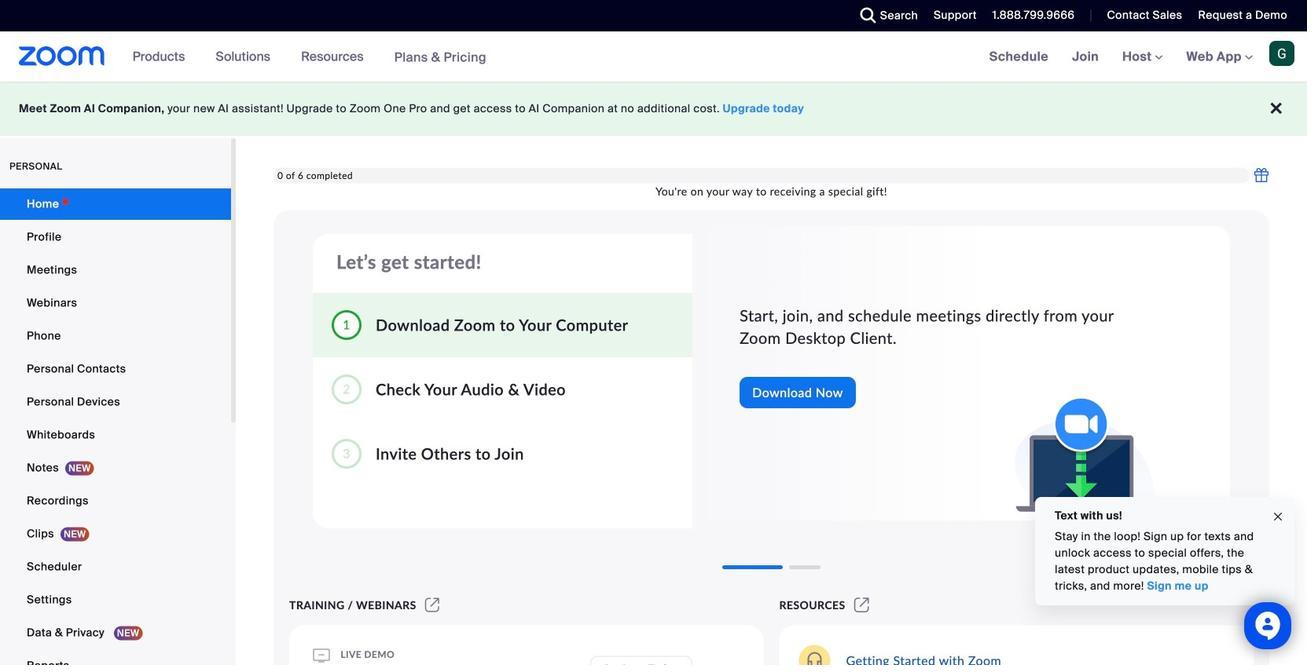 Task type: describe. For each thing, give the bounding box(es) containing it.
profile picture image
[[1270, 41, 1295, 66]]

product information navigation
[[121, 31, 498, 83]]

zoom logo image
[[19, 46, 105, 66]]

meetings navigation
[[978, 31, 1307, 83]]



Task type: vqa. For each thing, say whether or not it's contained in the screenshot.
Profile picture
yes



Task type: locate. For each thing, give the bounding box(es) containing it.
window new image
[[423, 599, 442, 612], [852, 599, 872, 612]]

close image
[[1272, 509, 1285, 526]]

2 window new image from the left
[[852, 599, 872, 612]]

banner
[[0, 31, 1307, 83]]

personal menu menu
[[0, 189, 231, 666]]

0 horizontal spatial window new image
[[423, 599, 442, 612]]

1 horizontal spatial window new image
[[852, 599, 872, 612]]

1 window new image from the left
[[423, 599, 442, 612]]

footer
[[0, 82, 1307, 136]]



